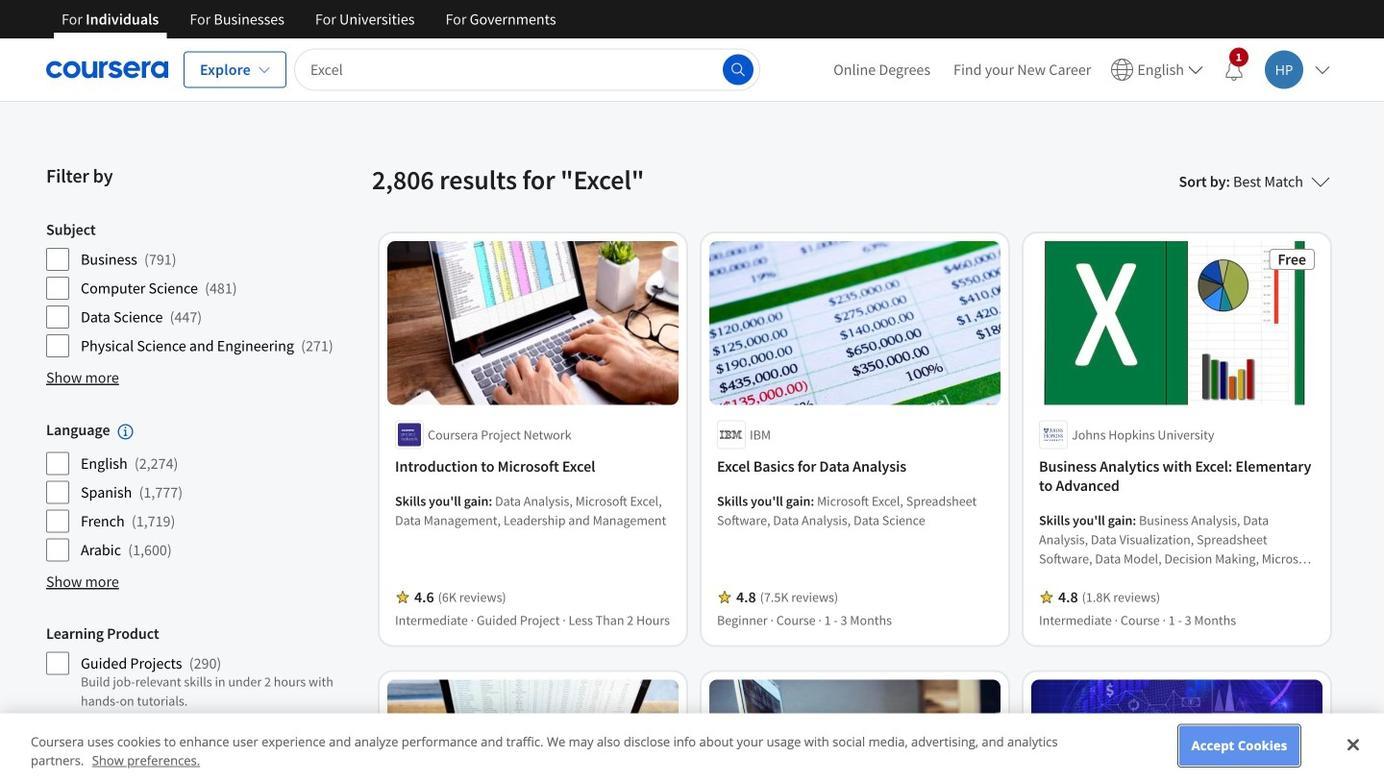 Task type: locate. For each thing, give the bounding box(es) containing it.
(4.8 stars) element
[[736, 588, 756, 607], [1058, 588, 1078, 607]]

3 group from the top
[[46, 624, 360, 781]]

2 vertical spatial group
[[46, 624, 360, 781]]

1 horizontal spatial (4.8 stars) element
[[1058, 588, 1078, 607]]

1 vertical spatial group
[[46, 420, 360, 562]]

0 horizontal spatial (4.8 stars) element
[[736, 588, 756, 607]]

1 group from the top
[[46, 220, 360, 358]]

information about this filter group image
[[118, 424, 133, 439]]

help center image
[[1334, 731, 1357, 754]]

1 (4.8 stars) element from the left
[[736, 588, 756, 607]]

banner navigation
[[46, 0, 572, 38]]

None search field
[[294, 49, 760, 91]]

coursera image
[[46, 54, 168, 85]]

2 group from the top
[[46, 420, 360, 562]]

group
[[46, 220, 360, 358], [46, 420, 360, 562], [46, 624, 360, 781]]

0 vertical spatial group
[[46, 220, 360, 358]]



Task type: vqa. For each thing, say whether or not it's contained in the screenshot.
third group from the bottom of the page
yes



Task type: describe. For each thing, give the bounding box(es) containing it.
2 (4.8 stars) element from the left
[[1058, 588, 1078, 607]]

privacy alert dialog
[[0, 714, 1384, 781]]

(4.6 stars) element
[[414, 588, 434, 607]]

What do you want to learn? text field
[[294, 49, 760, 91]]



